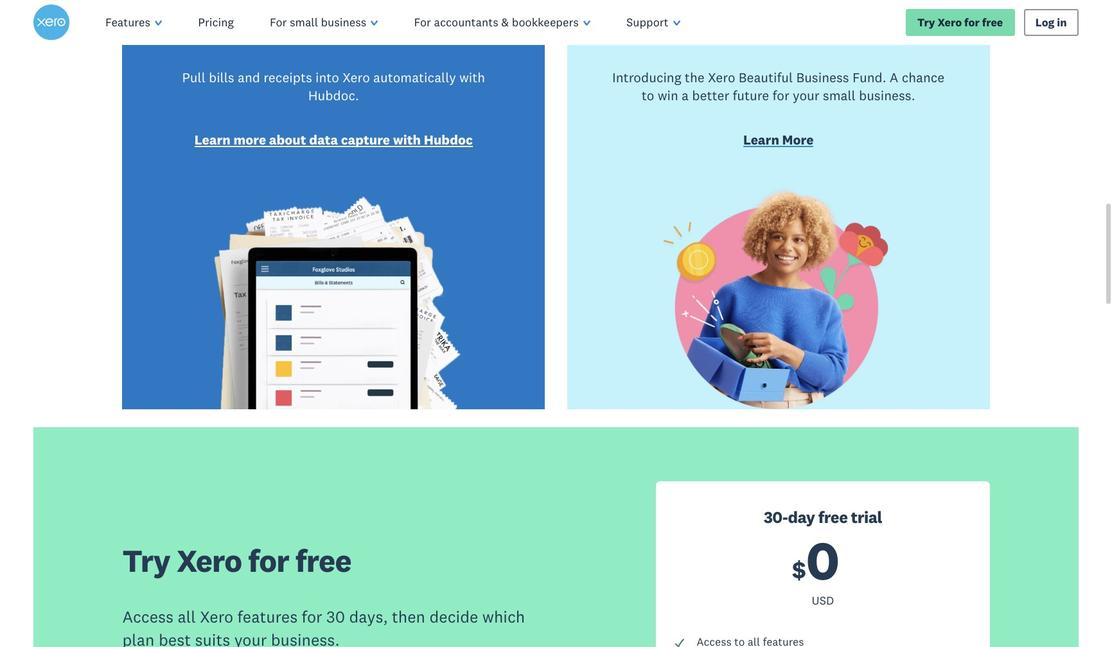 Task type: describe. For each thing, give the bounding box(es) containing it.
learn more
[[743, 131, 814, 148]]

capture
[[341, 131, 390, 148]]

into
[[316, 69, 339, 86]]

bills
[[209, 69, 234, 86]]

a
[[682, 86, 689, 104]]

better
[[692, 86, 729, 104]]

0 horizontal spatial free
[[295, 541, 351, 580]]

0 vertical spatial data
[[277, 12, 326, 43]]

0 horizontal spatial try
[[122, 541, 170, 580]]

xero inside the access all xero features for 30 days, then decide which plan best suits your business.
[[200, 607, 233, 627]]

features
[[237, 607, 298, 627]]

support button
[[609, 0, 698, 45]]

small inside for small business dropdown button
[[290, 15, 318, 30]]

a retail store owner holds a shoe box and smiles at the camera image
[[656, 180, 901, 409]]

for inside the access all xero features for 30 days, then decide which plan best suits your business.
[[302, 607, 322, 627]]

pricing link
[[180, 0, 252, 45]]

features
[[105, 15, 150, 30]]

learn for backing
[[743, 131, 779, 148]]

for small business
[[270, 15, 366, 30]]

win
[[658, 86, 678, 104]]

features button
[[87, 0, 180, 45]]

included image
[[674, 637, 686, 647]]

with inside the learn more about data capture with hubdoc link
[[393, 131, 421, 148]]

plan
[[122, 630, 155, 647]]

automatically inside pull bills and receipts into xero automatically with hubdoc.
[[373, 69, 456, 86]]

log in
[[1036, 15, 1067, 29]]

pull bills and receipts into xero automatically with hubdoc.
[[182, 69, 485, 104]]

$
[[792, 555, 806, 585]]

a
[[890, 69, 899, 86]]

1 horizontal spatial try
[[918, 15, 935, 29]]

pull
[[182, 69, 205, 86]]

access all xero features for 30 days, then decide which plan best suits your business.
[[122, 607, 525, 647]]

for accountants & bookkeepers
[[414, 15, 579, 30]]

for for for small business
[[270, 15, 287, 30]]

best
[[159, 630, 191, 647]]

xero homepage image
[[33, 4, 69, 40]]

more
[[782, 131, 814, 148]]

with inside pull bills and receipts into xero automatically with hubdoc.
[[459, 69, 485, 86]]

the
[[685, 69, 705, 86]]

for small business button
[[252, 0, 396, 45]]

xero inside introducing the xero beautiful business fund. a chance to win a better future for your small business.
[[708, 69, 735, 86]]

30-
[[764, 507, 788, 528]]

suits
[[195, 630, 230, 647]]

hubdoc.
[[308, 86, 359, 104]]

days,
[[349, 607, 388, 627]]

about
[[269, 131, 306, 148]]

future
[[733, 86, 769, 104]]



Task type: vqa. For each thing, say whether or not it's contained in the screenshot.
inbox
no



Task type: locate. For each thing, give the bounding box(es) containing it.
for inside introducing the xero beautiful business fund. a chance to win a better future for your small business.
[[773, 86, 790, 104]]

log
[[1036, 15, 1055, 29]]

for up receipts
[[270, 15, 287, 30]]

1 vertical spatial with
[[393, 131, 421, 148]]

receipts
[[264, 69, 312, 86]]

0 vertical spatial try xero for free
[[918, 15, 1003, 29]]

all
[[178, 607, 196, 627]]

for inside 'dropdown button'
[[414, 15, 431, 30]]

business. down a
[[859, 86, 915, 104]]

1 horizontal spatial your
[[793, 86, 820, 104]]

learn left the more
[[743, 131, 779, 148]]

1 vertical spatial automatically
[[373, 69, 456, 86]]

try xero for free link
[[906, 9, 1015, 36]]

for accountants & bookkeepers button
[[396, 0, 609, 45]]

data up receipts
[[277, 12, 326, 43]]

trial
[[851, 507, 882, 528]]

we're backing small
[[621, 12, 841, 43]]

business. inside the access all xero features for 30 days, then decide which plan best suits your business.
[[271, 630, 340, 647]]

0 vertical spatial automatically
[[331, 12, 482, 43]]

2 horizontal spatial free
[[982, 15, 1003, 29]]

fund.
[[853, 69, 886, 86]]

for left accountants
[[414, 15, 431, 30]]

access
[[122, 607, 174, 627]]

free
[[982, 15, 1003, 29], [818, 507, 848, 528], [295, 541, 351, 580]]

free up '30'
[[295, 541, 351, 580]]

in
[[1057, 15, 1067, 29]]

free left log
[[982, 15, 1003, 29]]

0 horizontal spatial for
[[270, 15, 287, 30]]

pricing
[[198, 15, 234, 30]]

backing
[[687, 12, 772, 43]]

then
[[392, 607, 425, 627]]

xero inside pull bills and receipts into xero automatically with hubdoc.
[[343, 69, 370, 86]]

0 vertical spatial your
[[793, 86, 820, 104]]

xero up better
[[708, 69, 735, 86]]

your inside the access all xero features for 30 days, then decide which plan best suits your business.
[[234, 630, 267, 647]]

1 vertical spatial business.
[[271, 630, 340, 647]]

your down business
[[793, 86, 820, 104]]

learn more link
[[743, 131, 814, 151]]

small down business
[[823, 86, 856, 104]]

1 for from the left
[[270, 15, 287, 30]]

1 horizontal spatial business.
[[859, 86, 915, 104]]

0 horizontal spatial your
[[234, 630, 267, 647]]

data inside the learn more about data capture with hubdoc link
[[309, 131, 338, 148]]

0 vertical spatial business.
[[859, 86, 915, 104]]

small left business at left top
[[290, 15, 318, 30]]

your down 'features'
[[234, 630, 267, 647]]

and
[[238, 69, 260, 86]]

1 vertical spatial your
[[234, 630, 267, 647]]

for inside dropdown button
[[270, 15, 287, 30]]

hubdoc
[[424, 131, 473, 148]]

1 horizontal spatial free
[[818, 507, 848, 528]]

usd
[[812, 593, 834, 608]]

0 vertical spatial try
[[918, 15, 935, 29]]

your
[[793, 86, 820, 104], [234, 630, 267, 647]]

2 learn from the left
[[743, 131, 779, 148]]

business
[[796, 69, 849, 86]]

1 learn from the left
[[195, 131, 231, 148]]

learn left more
[[195, 131, 231, 148]]

0 horizontal spatial with
[[393, 131, 421, 148]]

30-day free trial
[[764, 507, 882, 528]]

your inside introducing the xero beautiful business fund. a chance to win a better future for your small business.
[[793, 86, 820, 104]]

a tablet device shows scanned bills and statements over a pile of paperwork image
[[167, 175, 500, 409]]

learn more about data capture with hubdoc
[[195, 131, 473, 148]]

1 vertical spatial try
[[122, 541, 170, 580]]

1 vertical spatial try xero for free
[[122, 541, 351, 580]]

0
[[806, 527, 840, 594]]

more
[[234, 131, 266, 148]]

2 for from the left
[[414, 15, 431, 30]]

xero up hubdoc.
[[343, 69, 370, 86]]

0 horizontal spatial try xero for free
[[122, 541, 351, 580]]

small inside introducing the xero beautiful business fund. a chance to win a better future for your small business.
[[823, 86, 856, 104]]

0 horizontal spatial business.
[[271, 630, 340, 647]]

data
[[277, 12, 326, 43], [309, 131, 338, 148]]

0 horizontal spatial learn
[[195, 131, 231, 148]]

1 horizontal spatial with
[[459, 69, 485, 86]]

capture data automatically
[[186, 12, 482, 43]]

try
[[918, 15, 935, 29], [122, 541, 170, 580]]

xero up suits
[[200, 607, 233, 627]]

try up the access
[[122, 541, 170, 580]]

30
[[326, 607, 345, 627]]

business. down '30'
[[271, 630, 340, 647]]

1 horizontal spatial try xero for free
[[918, 15, 1003, 29]]

chance
[[902, 69, 945, 86]]

1 horizontal spatial learn
[[743, 131, 779, 148]]

day
[[788, 507, 815, 528]]

1 vertical spatial data
[[309, 131, 338, 148]]

we're
[[621, 12, 682, 43]]

0 vertical spatial free
[[982, 15, 1003, 29]]

introducing
[[612, 69, 681, 86]]

which
[[482, 607, 525, 627]]

try up chance
[[918, 15, 935, 29]]

$ 0
[[792, 527, 840, 594]]

decide
[[429, 607, 478, 627]]

automatically
[[331, 12, 482, 43], [373, 69, 456, 86]]

for
[[270, 15, 287, 30], [414, 15, 431, 30]]

xero up chance
[[938, 15, 962, 29]]

learn
[[195, 131, 231, 148], [743, 131, 779, 148]]

support
[[626, 15, 669, 30]]

capture
[[186, 12, 272, 43]]

1 horizontal spatial for
[[414, 15, 431, 30]]

data right 'about'
[[309, 131, 338, 148]]

for
[[964, 15, 980, 29], [773, 86, 790, 104], [248, 541, 289, 580], [302, 607, 322, 627]]

with left hubdoc
[[393, 131, 421, 148]]

beautiful
[[739, 69, 793, 86]]

with down accountants
[[459, 69, 485, 86]]

bookkeepers
[[512, 15, 579, 30]]

2 vertical spatial free
[[295, 541, 351, 580]]

small
[[777, 12, 836, 43], [290, 15, 318, 30], [823, 86, 856, 104]]

xero
[[938, 15, 962, 29], [343, 69, 370, 86], [708, 69, 735, 86], [177, 541, 242, 580], [200, 607, 233, 627]]

&
[[501, 15, 509, 30]]

business
[[321, 15, 366, 30]]

0 vertical spatial with
[[459, 69, 485, 86]]

xero up all
[[177, 541, 242, 580]]

for for for accountants & bookkeepers
[[414, 15, 431, 30]]

free right day
[[818, 507, 848, 528]]

introducing the xero beautiful business fund. a chance to win a better future for your small business.
[[612, 69, 945, 104]]

learn for data
[[195, 131, 231, 148]]

business. inside introducing the xero beautiful business fund. a chance to win a better future for your small business.
[[859, 86, 915, 104]]

small up business
[[777, 12, 836, 43]]

to
[[642, 86, 654, 104]]

accountants
[[434, 15, 498, 30]]

try xero for free
[[918, 15, 1003, 29], [122, 541, 351, 580]]

learn more about data capture with hubdoc link
[[195, 131, 473, 151]]

log in link
[[1024, 9, 1079, 36]]

business.
[[859, 86, 915, 104], [271, 630, 340, 647]]

with
[[459, 69, 485, 86], [393, 131, 421, 148]]

1 vertical spatial free
[[818, 507, 848, 528]]



